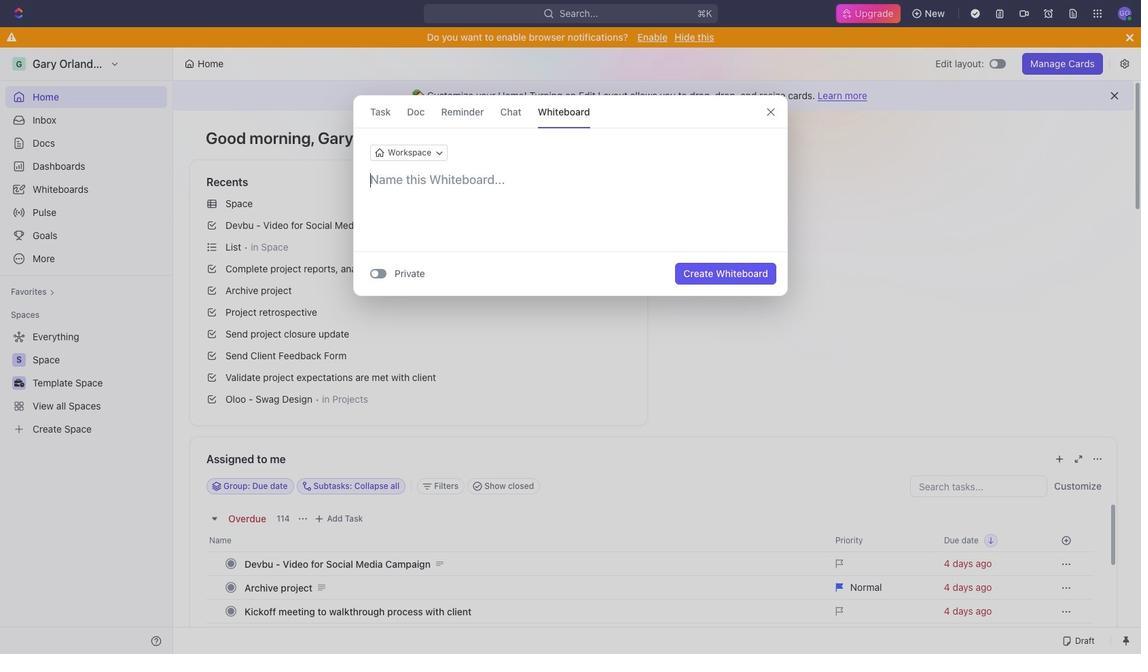Task type: vqa. For each thing, say whether or not it's contained in the screenshot.
Gary on the top left
no



Task type: locate. For each thing, give the bounding box(es) containing it.
tree
[[5, 326, 167, 440]]

sidebar navigation
[[0, 48, 173, 655]]

Search tasks... text field
[[912, 477, 1047, 497]]

tree inside sidebar "navigation"
[[5, 326, 167, 440]]

dialog
[[353, 95, 789, 296]]

Name this Whiteboard... field
[[354, 172, 788, 188]]

alert
[[173, 81, 1134, 111]]



